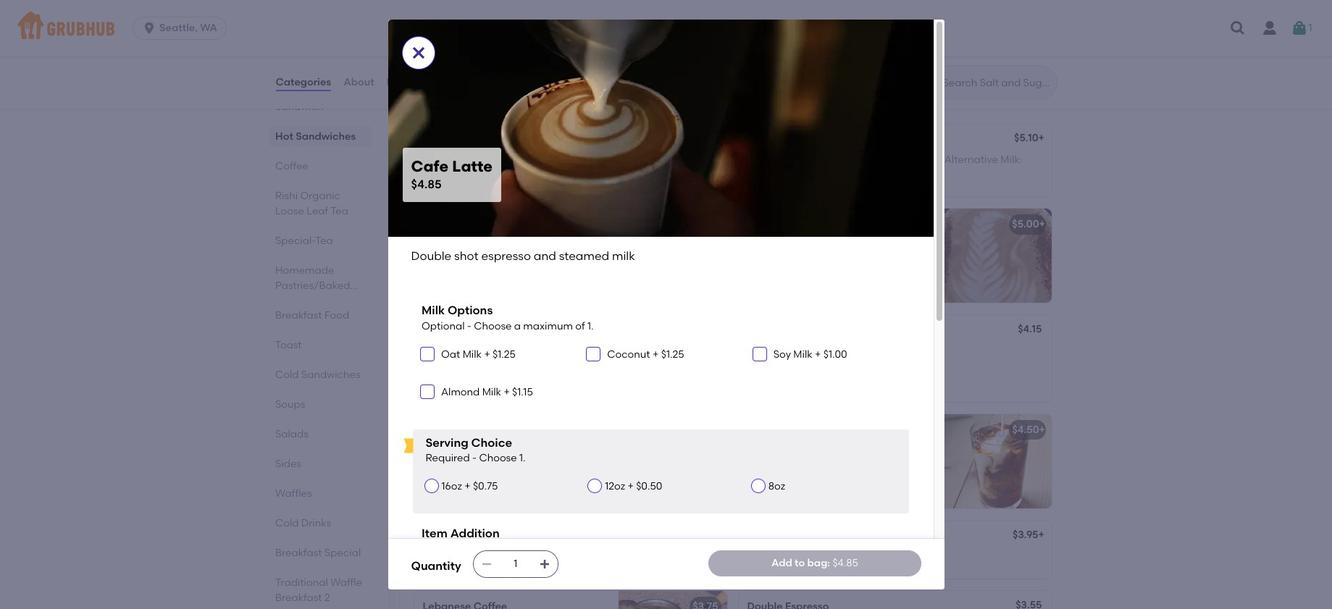 Task type: locate. For each thing, give the bounding box(es) containing it.
2 vertical spatial with
[[506, 444, 526, 456]]

homemade inside the "homemade pastries/baked goods breakfast food"
[[275, 264, 334, 277]]

0 horizontal spatial syrups
[[423, 345, 455, 358]]

0 vertical spatial cardamom,
[[627, 345, 687, 358]]

0 horizontal spatial -
[[467, 320, 471, 332]]

soy inside the (seasonal). hot available in 8, 12, & 16 oz  alternative milk: almond, coconut, hemp, oat & soy
[[905, 168, 923, 180]]

1 horizontal spatial milks:
[[619, 153, 645, 166]]

breakfast up sandwich at the left top of the page
[[275, 85, 322, 98]]

available down white mocha at top left
[[443, 153, 488, 166]]

house: inside the cold available in 12, 16, & 20 oz syrups made in house: almond, caramel, cardamom, mocha & vanilla
[[825, 459, 857, 471]]

1 vertical spatial caramel,
[[747, 473, 793, 486]]

of right maximum
[[575, 320, 585, 332]]

1 vertical spatial sandwiches
[[301, 369, 360, 381]]

2 horizontal spatial $4.85
[[833, 557, 858, 569]]

cold left drinks
[[275, 517, 298, 529]]

milk up the optional
[[422, 304, 445, 318]]

0 vertical spatial milk.
[[861, 254, 883, 266]]

2 horizontal spatial with
[[830, 345, 851, 358]]

0 vertical spatial traditional
[[747, 325, 801, 337]]

hot
[[275, 130, 293, 143], [423, 153, 440, 166], [804, 153, 822, 166], [507, 360, 525, 372], [423, 530, 441, 542], [423, 550, 440, 563]]

double down cortado at bottom
[[423, 444, 458, 456]]

oat down homemade peppermint mocha
[[874, 168, 893, 180]]

available inside hot available in 8, 12, & 16 oz  alternative milks: almond, coconut, hemp, oat & soy
[[443, 153, 488, 166]]

1 breakfast from the top
[[275, 85, 322, 98]]

1 vertical spatial $4.15
[[693, 422, 717, 434]]

0 horizontal spatial $4.15
[[693, 422, 717, 434]]

0 vertical spatial of
[[575, 320, 585, 332]]

milks:
[[619, 153, 645, 166], [423, 375, 449, 387]]

oz for hot available in 8, 12, & 16 oz
[[549, 550, 560, 563]]

homemade up '(seasonal).'
[[747, 133, 806, 145]]

0 vertical spatial 1.
[[587, 320, 594, 332]]

2 breakfast from the top
[[275, 309, 322, 322]]

mocha image
[[943, 209, 1051, 303]]

homemade inside the homemade mocha sauce, double espresso and steamed milk.
[[747, 239, 806, 251]]

1 vertical spatial with
[[830, 345, 851, 358]]

available up $1.15
[[527, 360, 572, 372]]

to
[[795, 557, 805, 569]]

cold inside the cold available in 12, 16, & 20 oz syrups made in house: almond, caramel, cardamom, mocha & vanilla
[[747, 444, 771, 456]]

hot available in 8, 12, & 16 oz
[[423, 550, 560, 563]]

oz for hot available in 8, 12, & 16 oz  alternative milks: almond, coconut, hemp, oat & soy
[[549, 153, 560, 166]]

svg image for almond milk + $1.15
[[423, 387, 432, 396]]

cold down the cold brew
[[747, 444, 771, 456]]

hot down homemade peppermint mocha
[[804, 153, 822, 166]]

$1.25 down the a
[[493, 349, 516, 361]]

oat milk + $1.25
[[441, 349, 516, 361]]

0 horizontal spatial $1.25
[[493, 349, 516, 361]]

1 vertical spatial 1.
[[519, 452, 526, 464]]

$4.00 +
[[687, 528, 720, 541]]

1 vertical spatial $4.85
[[688, 218, 715, 231]]

of right amount
[[601, 444, 610, 456]]

hot down sandwich at the left top of the page
[[275, 130, 293, 143]]

coffee up rishi in the top left of the page
[[275, 160, 308, 172]]

with
[[663, 17, 684, 29], [830, 345, 851, 358], [506, 444, 526, 456]]

coconut, inside hot available in 8, 12, & 16 oz  alternative milks: almond, coconut, hemp, oat & soy
[[423, 168, 468, 180]]

0 horizontal spatial of
[[575, 320, 585, 332]]

+ for 12oz
[[628, 481, 634, 493]]

bag:
[[807, 557, 830, 569]]

0 horizontal spatial 1.
[[519, 452, 526, 464]]

hot inside syrups made in house: almond, caramel, cardamom, mocha & vanilla.                       hot available in 8, 12, & 16 oz                                             alternative milks: almond, coconut, hemp, oat & soy
[[507, 360, 525, 372]]

alternative inside syrups made in house: almond, caramel, cardamom, mocha & vanilla.                       hot available in 8, 12, & 16 oz                                             alternative milks: almond, coconut, hemp, oat & soy
[[647, 360, 701, 372]]

svg image left seattle,
[[142, 21, 157, 35]]

0 horizontal spatial milk.
[[659, 444, 681, 456]]

1 horizontal spatial with
[[663, 17, 684, 29]]

- down options
[[467, 320, 471, 332]]

quantity
[[411, 560, 461, 573]]

breast
[[517, 17, 548, 29]]

cardamom, inside the cold available in 12, 16, & 20 oz syrups made in house: almond, caramel, cardamom, mocha & vanilla
[[796, 473, 856, 486]]

coffee down reviews
[[411, 90, 463, 108]]

pita
[[609, 17, 629, 29]]

choose inside serving choice required - choose 1.
[[479, 452, 517, 464]]

milk. for homemade mocha sauce, double espresso and steamed milk.
[[861, 254, 883, 266]]

homemade
[[747, 133, 806, 145], [747, 239, 806, 251], [275, 264, 334, 277]]

double down 'cafe latte $4.85'
[[423, 239, 458, 251]]

0 vertical spatial tea
[[330, 205, 348, 217]]

8oz
[[768, 481, 785, 493]]

milk
[[612, 249, 635, 263], [423, 254, 443, 266], [894, 345, 914, 358]]

seattle, wa
[[159, 22, 217, 34]]

made inside the cold available in 12, 16, & 20 oz syrups made in house: almond, caramel, cardamom, mocha & vanilla
[[782, 459, 811, 471]]

$4.15 for double espresso with equal amount of steamed milk.
[[693, 422, 717, 434]]

hot up quantity
[[423, 530, 441, 542]]

double down americano
[[747, 550, 782, 563]]

0 vertical spatial $4.85
[[411, 178, 442, 192]]

homemade left mocha
[[747, 239, 806, 251]]

svg image left coconut
[[589, 350, 598, 359]]

house: down the a
[[500, 345, 532, 358]]

0 vertical spatial made
[[458, 345, 487, 358]]

cardamom,
[[627, 345, 687, 358], [796, 473, 856, 486]]

1 vertical spatial milk.
[[659, 444, 681, 456]]

toast
[[275, 339, 301, 351]]

0 horizontal spatial with
[[506, 444, 526, 456]]

homemade pastries/baked goods breakfast food
[[275, 264, 350, 322]]

leaf
[[306, 205, 328, 217]]

$1.25 right coconut
[[661, 349, 684, 361]]

$4.15
[[1018, 323, 1042, 336], [693, 422, 717, 434]]

traditional inside traditional waffle breakfast 2
[[275, 577, 328, 589]]

0 vertical spatial milks:
[[619, 153, 645, 166]]

coconut, down vanilla.
[[495, 375, 541, 387]]

tea right leaf
[[330, 205, 348, 217]]

cold sandwiches
[[275, 369, 360, 381]]

1 vertical spatial syrups
[[747, 459, 780, 471]]

1 horizontal spatial syrups
[[747, 459, 780, 471]]

0 horizontal spatial hemp,
[[471, 168, 503, 180]]

traditional up soy milk + $1.00
[[747, 325, 801, 337]]

choose down choice
[[479, 452, 517, 464]]

mocha down 20
[[858, 473, 892, 486]]

0 vertical spatial homemade
[[747, 133, 806, 145]]

cold down "toast"
[[275, 369, 298, 381]]

1. inside milk options optional - choose a maximum of 1.
[[587, 320, 594, 332]]

1 vertical spatial traditional
[[275, 577, 328, 589]]

mocha right $4.85 +
[[747, 218, 781, 231]]

steamed
[[551, 239, 595, 251], [559, 249, 609, 263], [815, 254, 858, 266], [613, 444, 656, 456]]

0 vertical spatial choose
[[474, 320, 512, 332]]

special-tea
[[275, 235, 333, 247]]

hot down item
[[423, 550, 440, 563]]

1 horizontal spatial traditional
[[747, 325, 801, 337]]

12,
[[513, 153, 525, 166], [895, 153, 906, 166], [597, 360, 609, 372], [832, 444, 844, 456], [513, 550, 525, 563]]

white
[[423, 133, 452, 145]]

2 horizontal spatial hemp,
[[839, 168, 871, 180]]

made up 8oz
[[782, 459, 811, 471]]

double
[[423, 239, 458, 251], [411, 249, 451, 263], [747, 345, 782, 358], [423, 444, 458, 456], [747, 550, 782, 563]]

available for mocha
[[443, 153, 488, 166]]

0 vertical spatial coffee
[[411, 90, 463, 108]]

4 breakfast from the top
[[275, 592, 322, 604]]

made up vanilla.
[[458, 345, 487, 358]]

mocha up almond on the left bottom of the page
[[423, 360, 457, 372]]

0 vertical spatial -
[[467, 320, 471, 332]]

1 horizontal spatial milk.
[[861, 254, 883, 266]]

required
[[426, 452, 470, 464]]

hot down white
[[423, 153, 440, 166]]

traditional for traditional macchiato
[[747, 325, 801, 337]]

add to bag: $4.85
[[771, 557, 858, 569]]

milk down vanilla.
[[482, 386, 501, 398]]

1 horizontal spatial 1.
[[587, 320, 594, 332]]

1 $1.25 from the left
[[493, 349, 516, 361]]

tea
[[330, 205, 348, 217], [315, 235, 333, 247]]

1 vertical spatial coffee
[[275, 160, 308, 172]]

1 vertical spatial homemade
[[747, 239, 806, 251]]

oat right $1.15
[[578, 375, 597, 387]]

with for double espresso with foamed milk
[[830, 345, 851, 358]]

2 horizontal spatial alternative
[[944, 153, 998, 166]]

available down chocolate
[[443, 550, 488, 563]]

house: down 16,
[[825, 459, 857, 471]]

1 horizontal spatial hemp,
[[543, 375, 576, 387]]

hot up $1.15
[[507, 360, 525, 372]]

oz inside the cold available in 12, 16, & 20 oz syrups made in house: almond, caramel, cardamom, mocha & vanilla
[[885, 444, 896, 456]]

1. left the "equal"
[[519, 452, 526, 464]]

breakfast
[[275, 85, 322, 98], [275, 309, 322, 322], [275, 547, 322, 559], [275, 592, 322, 604]]

breakfast special
[[275, 547, 361, 559]]

1 vertical spatial cardamom,
[[796, 473, 856, 486]]

svg image
[[1229, 20, 1247, 37], [142, 21, 157, 35], [423, 350, 432, 359], [589, 350, 598, 359], [423, 387, 432, 396]]

0 vertical spatial sandwiches
[[295, 130, 355, 143]]

2 $1.25 from the left
[[661, 349, 684, 361]]

categories
[[276, 76, 331, 88]]

0 horizontal spatial $4.85
[[411, 178, 442, 192]]

homemade
[[423, 31, 480, 44]]

0 vertical spatial house:
[[500, 345, 532, 358]]

2 vertical spatial homemade
[[275, 264, 334, 277]]

americano
[[747, 530, 802, 542]]

serving choice required - choose 1.
[[426, 436, 526, 464]]

- down choice
[[472, 452, 477, 464]]

hot chocolate
[[423, 530, 496, 542]]

- for options
[[467, 320, 471, 332]]

syrups down cappuccino
[[423, 345, 455, 358]]

2 horizontal spatial coconut,
[[791, 168, 836, 180]]

house:
[[500, 345, 532, 358], [825, 459, 857, 471]]

in inside hot available in 8, 12, & 16 oz  alternative milks: almond, coconut, hemp, oat & soy
[[491, 153, 499, 166]]

0 horizontal spatial alternative
[[563, 153, 616, 166]]

hot available in 8, 12, & 16 oz  alternative milks: almond, coconut, hemp, oat & soy
[[423, 153, 689, 180]]

1.
[[587, 320, 594, 332], [519, 452, 526, 464]]

in inside marinated chicken breast wrapped in pita bread with our homemade hummus, lettuce, tomatoes and artichoke.
[[598, 17, 607, 29]]

0 horizontal spatial traditional
[[275, 577, 328, 589]]

cafe
[[411, 158, 448, 176]]

(seasonal). hot available in 8, 12, & 16 oz  alternative milk: almond, coconut, hemp, oat & soy
[[747, 153, 1022, 180]]

available inside the cold available in 12, 16, & 20 oz syrups made in house: almond, caramel, cardamom, mocha & vanilla
[[773, 444, 818, 456]]

tea down leaf
[[315, 235, 333, 247]]

optional
[[422, 320, 465, 332]]

oat right latte
[[506, 168, 525, 180]]

breakfast inside traditional waffle breakfast 2
[[275, 592, 322, 604]]

homemade up pastries/baked
[[275, 264, 334, 277]]

milk down traditional macchiato
[[793, 349, 812, 361]]

available down brew
[[773, 444, 818, 456]]

marinated chicken breast wrapped in pita bread with our homemade hummus, lettuce, tomatoes and artichoke.
[[423, 17, 702, 44]]

16 inside syrups made in house: almond, caramel, cardamom, mocha & vanilla.                       hot available in 8, 12, & 16 oz                                             alternative milks: almond, coconut, hemp, oat & soy
[[621, 360, 631, 372]]

double down traditional macchiato
[[747, 345, 782, 358]]

rishi
[[275, 190, 297, 202]]

breakfast inside breakfast sandwich
[[275, 85, 322, 98]]

12, inside hot available in 8, 12, & 16 oz  alternative milks: almond, coconut, hemp, oat & soy
[[513, 153, 525, 166]]

oat inside syrups made in house: almond, caramel, cardamom, mocha & vanilla.                       hot available in 8, 12, & 16 oz                                             alternative milks: almond, coconut, hemp, oat & soy
[[578, 375, 597, 387]]

peppermint
[[808, 133, 867, 145]]

our
[[686, 17, 702, 29]]

hemp, down white mocha at top left
[[471, 168, 503, 180]]

-
[[467, 320, 471, 332], [472, 452, 477, 464]]

with for double espresso with equal amount of steamed milk.
[[506, 444, 526, 456]]

syrups made in house: almond, caramel, cardamom, mocha & vanilla.                       hot available in 8, 12, & 16 oz                                             alternative milks: almond, coconut, hemp, oat & soy
[[423, 345, 701, 387]]

choose left the a
[[474, 320, 512, 332]]

+ for 16oz
[[464, 481, 471, 493]]

1 horizontal spatial cardamom,
[[796, 473, 856, 486]]

and
[[620, 31, 639, 44], [529, 239, 549, 251], [534, 249, 556, 263], [793, 254, 812, 266], [854, 550, 873, 563]]

cold drinks
[[275, 517, 331, 529]]

with up artichoke.
[[663, 17, 684, 29]]

$4.85 inside 'cafe latte $4.85'
[[411, 178, 442, 192]]

soy inside hot available in 8, 12, & 16 oz  alternative milks: almond, coconut, hemp, oat & soy
[[537, 168, 555, 180]]

available down peppermint on the top of the page
[[825, 153, 870, 166]]

water
[[895, 550, 923, 563]]

1 horizontal spatial alternative
[[647, 360, 701, 372]]

0 horizontal spatial made
[[458, 345, 487, 358]]

coconut, down homemade peppermint mocha
[[791, 168, 836, 180]]

hemp, inside the (seasonal). hot available in 8, 12, & 16 oz  alternative milk: almond, coconut, hemp, oat & soy
[[839, 168, 871, 180]]

mocha inside the cold available in 12, 16, & 20 oz syrups made in house: almond, caramel, cardamom, mocha & vanilla
[[858, 473, 892, 486]]

8, inside hot available in 8, 12, & 16 oz  alternative milks: almond, coconut, hemp, oat & soy
[[502, 153, 510, 166]]

goods
[[275, 295, 307, 307]]

caramel, inside syrups made in house: almond, caramel, cardamom, mocha & vanilla.                       hot available in 8, 12, & 16 oz                                             alternative milks: almond, coconut, hemp, oat & soy
[[578, 345, 624, 358]]

0 vertical spatial syrups
[[423, 345, 455, 358]]

0 vertical spatial with
[[663, 17, 684, 29]]

waffle
[[330, 577, 362, 589]]

sandwiches down sandwich at the left top of the page
[[295, 130, 355, 143]]

oat
[[506, 168, 525, 180], [874, 168, 893, 180], [441, 349, 460, 361], [578, 375, 597, 387]]

1 horizontal spatial -
[[472, 452, 477, 464]]

- inside milk options optional - choose a maximum of 1.
[[467, 320, 471, 332]]

$0.50
[[636, 481, 662, 493]]

0 horizontal spatial cardamom,
[[627, 345, 687, 358]]

0 vertical spatial caramel,
[[578, 345, 624, 358]]

0 vertical spatial $4.15
[[1018, 323, 1042, 336]]

$3.95 +
[[1013, 528, 1044, 541]]

mocha up the (seasonal). hot available in 8, 12, & 16 oz  alternative milk: almond, coconut, hemp, oat & soy
[[869, 133, 904, 145]]

milk. up $0.50
[[659, 444, 681, 456]]

coconut,
[[423, 168, 468, 180], [791, 168, 836, 180], [495, 375, 541, 387]]

16oz + $0.75
[[441, 481, 498, 493]]

with down the 'macchiato'
[[830, 345, 851, 358]]

vanilla
[[747, 488, 780, 500]]

choose inside milk options optional - choose a maximum of 1.
[[474, 320, 512, 332]]

1 vertical spatial house:
[[825, 459, 857, 471]]

steamed inside the homemade mocha sauce, double espresso and steamed milk.
[[815, 254, 858, 266]]

svg image for coconut + $1.25
[[589, 350, 598, 359]]

milk. inside the homemade mocha sauce, double espresso and steamed milk.
[[861, 254, 883, 266]]

svg image
[[1291, 20, 1309, 37], [410, 44, 427, 62], [755, 350, 764, 359], [481, 558, 492, 570], [539, 558, 550, 570]]

1 vertical spatial -
[[472, 452, 477, 464]]

1 vertical spatial choose
[[479, 452, 517, 464]]

1. right maximum
[[587, 320, 594, 332]]

$1.00
[[823, 349, 847, 361]]

sandwiches up soups
[[301, 369, 360, 381]]

tea inside the rishi organic loose leaf tea
[[330, 205, 348, 217]]

hemp,
[[471, 168, 503, 180], [839, 168, 871, 180], [543, 375, 576, 387]]

+ for $5.15
[[714, 132, 720, 144]]

0 horizontal spatial house:
[[500, 345, 532, 358]]

1 horizontal spatial coconut,
[[495, 375, 541, 387]]

available inside syrups made in house: almond, caramel, cardamom, mocha & vanilla.                       hot available in 8, 12, & 16 oz                                             alternative milks: almond, coconut, hemp, oat & soy
[[527, 360, 572, 372]]

coconut, down white
[[423, 168, 468, 180]]

hot inside hot available in 8, 12, & 16 oz  alternative milks: almond, coconut, hemp, oat & soy
[[423, 153, 440, 166]]

oat down cappuccino
[[441, 349, 460, 361]]

almond,
[[647, 153, 689, 166], [747, 168, 788, 180], [535, 345, 576, 358], [451, 375, 493, 387], [859, 459, 901, 471]]

hemp, inside syrups made in house: almond, caramel, cardamom, mocha & vanilla.                       hot available in 8, 12, & 16 oz                                             alternative milks: almond, coconut, hemp, oat & soy
[[543, 375, 576, 387]]

sandwiches for cold sandwiches
[[301, 369, 360, 381]]

1 horizontal spatial $1.25
[[661, 349, 684, 361]]

+
[[714, 132, 720, 144], [1038, 132, 1044, 144], [715, 218, 721, 231], [1039, 218, 1045, 231], [484, 349, 490, 361], [653, 349, 659, 361], [815, 349, 821, 361], [504, 386, 510, 398], [1039, 423, 1045, 436], [464, 481, 471, 493], [628, 481, 634, 493], [714, 528, 720, 541], [1038, 528, 1044, 541]]

milk. down sauce,
[[861, 254, 883, 266]]

0 horizontal spatial caramel,
[[578, 345, 624, 358]]

0 horizontal spatial coffee
[[275, 160, 308, 172]]

hot
[[876, 550, 892, 563]]

oz inside hot available in 8, 12, & 16 oz  alternative milks: almond, coconut, hemp, oat & soy
[[549, 153, 560, 166]]

svg image left almond on the left bottom of the page
[[423, 387, 432, 396]]

almond, inside hot available in 8, 12, & 16 oz  alternative milks: almond, coconut, hemp, oat & soy
[[647, 153, 689, 166]]

sandwiches
[[295, 130, 355, 143], [301, 369, 360, 381]]

hemp, down peppermint on the top of the page
[[839, 168, 871, 180]]

0 horizontal spatial milks:
[[423, 375, 449, 387]]

Input item quantity number field
[[500, 551, 531, 577]]

breakfast down cold drinks
[[275, 547, 322, 559]]

milk down cappuccino
[[463, 349, 482, 361]]

hemp, right $1.15
[[543, 375, 576, 387]]

breakfast down the goods at the left of the page
[[275, 309, 322, 322]]

svg image down the optional
[[423, 350, 432, 359]]

with left the "equal"
[[506, 444, 526, 456]]

coffee
[[411, 90, 463, 108], [275, 160, 308, 172]]

1 vertical spatial of
[[601, 444, 610, 456]]

double up options
[[411, 249, 451, 263]]

1 horizontal spatial house:
[[825, 459, 857, 471]]

1 horizontal spatial $4.85
[[688, 218, 715, 231]]

1 vertical spatial milks:
[[423, 375, 449, 387]]

available
[[443, 153, 488, 166], [825, 153, 870, 166], [527, 360, 572, 372], [773, 444, 818, 456], [443, 550, 488, 563]]

1 horizontal spatial $4.15
[[1018, 323, 1042, 336]]

almond
[[441, 386, 480, 398]]

cold left brew
[[747, 423, 771, 436]]

12, inside the (seasonal). hot available in 8, 12, & 16 oz  alternative milk: almond, coconut, hemp, oat & soy
[[895, 153, 906, 166]]

search icon image
[[920, 74, 937, 91]]

1 horizontal spatial caramel,
[[747, 473, 793, 486]]

syrups up 8oz
[[747, 459, 780, 471]]

+ for $5.00
[[1039, 218, 1045, 231]]

traditional up 2
[[275, 577, 328, 589]]

double
[[881, 239, 915, 251]]

- inside serving choice required - choose 1.
[[472, 452, 477, 464]]

$1.25
[[493, 349, 516, 361], [661, 349, 684, 361]]

choice
[[471, 436, 512, 450]]

0 horizontal spatial coconut,
[[423, 168, 468, 180]]

breakfast left 2
[[275, 592, 322, 604]]

+ for $4.50
[[1039, 423, 1045, 436]]

3 breakfast from the top
[[275, 547, 322, 559]]

traditional waffle breakfast 2
[[275, 577, 362, 604]]

artichoke.
[[642, 31, 691, 44]]

hot for hot chocolate
[[423, 530, 441, 542]]

1 horizontal spatial made
[[782, 459, 811, 471]]

1 vertical spatial made
[[782, 459, 811, 471]]



Task type: describe. For each thing, give the bounding box(es) containing it.
almond, inside the cold available in 12, 16, & 20 oz syrups made in house: almond, caramel, cardamom, mocha & vanilla
[[859, 459, 901, 471]]

made inside syrups made in house: almond, caramel, cardamom, mocha & vanilla.                       hot available in 8, 12, & 16 oz                                             alternative milks: almond, coconut, hemp, oat & soy
[[458, 345, 487, 358]]

coconut, inside the (seasonal). hot available in 8, 12, & 16 oz  alternative milk: almond, coconut, hemp, oat & soy
[[791, 168, 836, 180]]

homemade for homemade peppermint mocha
[[747, 133, 806, 145]]

Search Salt and Sugar Cafe and Bakery search field
[[941, 76, 1052, 90]]

white mocha
[[423, 133, 489, 145]]

svg image for oat milk + $1.25
[[423, 350, 432, 359]]

rishi organic loose leaf tea
[[275, 190, 348, 217]]

syrups inside syrups made in house: almond, caramel, cardamom, mocha & vanilla.                       hot available in 8, 12, & 16 oz                                             alternative milks: almond, coconut, hemp, oat & soy
[[423, 345, 455, 358]]

special-
[[275, 235, 315, 247]]

milk for soy milk + $1.00
[[793, 349, 812, 361]]

8, inside the (seasonal). hot available in 8, 12, & 16 oz  alternative milk: almond, coconut, hemp, oat & soy
[[883, 153, 892, 166]]

svg image inside seattle, wa button
[[142, 21, 157, 35]]

double for cortado
[[423, 444, 458, 456]]

oat inside the (seasonal). hot available in 8, 12, & 16 oz  alternative milk: almond, coconut, hemp, oat & soy
[[874, 168, 893, 180]]

1. inside serving choice required - choose 1.
[[519, 452, 526, 464]]

1 horizontal spatial coffee
[[411, 90, 463, 108]]

seattle, wa button
[[133, 17, 232, 40]]

0 horizontal spatial milk
[[423, 254, 443, 266]]

homemade for homemade mocha sauce, double espresso and steamed milk.
[[747, 239, 806, 251]]

sandwiches for hot sandwiches
[[295, 130, 355, 143]]

cappuccino
[[423, 325, 485, 337]]

svg image inside the 1 button
[[1291, 20, 1309, 37]]

hot inside the (seasonal). hot available in 8, 12, & 16 oz  alternative milk: almond, coconut, hemp, oat & soy
[[804, 153, 822, 166]]

$4.85 +
[[688, 218, 721, 231]]

homemade peppermint mocha
[[747, 133, 904, 145]]

add
[[771, 557, 792, 569]]

hummus,
[[483, 31, 528, 44]]

chicken
[[476, 17, 514, 29]]

soy inside syrups made in house: almond, caramel, cardamom, mocha & vanilla.                       hot available in 8, 12, & 16 oz                                             alternative milks: almond, coconut, hemp, oat & soy
[[610, 375, 627, 387]]

double espresso with equal amount of steamed milk.
[[423, 444, 681, 456]]

item addition
[[422, 526, 500, 540]]

+ for $4.85
[[715, 218, 721, 231]]

alternative inside the (seasonal). hot available in 8, 12, & 16 oz  alternative milk: almond, coconut, hemp, oat & soy
[[944, 153, 998, 166]]

2 vertical spatial $4.85
[[833, 557, 858, 569]]

$5.00 +
[[1012, 218, 1045, 231]]

homemade mocha sauce, double espresso and steamed milk.
[[747, 239, 915, 266]]

wrapped
[[551, 17, 595, 29]]

milks: inside syrups made in house: almond, caramel, cardamom, mocha & vanilla.                       hot available in 8, 12, & 16 oz                                             alternative milks: almond, coconut, hemp, oat & soy
[[423, 375, 449, 387]]

traditional macchiato
[[747, 325, 858, 337]]

lettuce,
[[530, 31, 567, 44]]

with inside marinated chicken breast wrapped in pita bread with our homemade hummus, lettuce, tomatoes and artichoke.
[[663, 17, 684, 29]]

1 vertical spatial tea
[[315, 235, 333, 247]]

2 horizontal spatial milk
[[894, 345, 914, 358]]

oz for cold available in 12, 16, & 20 oz syrups made in house: almond, caramel, cardamom, mocha & vanilla
[[885, 444, 896, 456]]

hot for hot sandwiches
[[275, 130, 293, 143]]

cafe latte image
[[618, 209, 727, 303]]

sides
[[275, 458, 301, 470]]

cold for cold drinks
[[275, 517, 298, 529]]

coconut
[[607, 349, 650, 361]]

$3.95
[[1013, 528, 1038, 541]]

available for brew
[[773, 444, 818, 456]]

coconut + $1.25
[[607, 349, 684, 361]]

milk:
[[1001, 153, 1022, 166]]

loose
[[275, 205, 304, 217]]

marinated chicken breast wrapped in pita bread with our homemade hummus, lettuce, tomatoes and artichoke. button
[[414, 0, 727, 60]]

(seasonal).
[[747, 153, 802, 166]]

16 inside hot available in 8, 12, & 16 oz  alternative milks: almond, coconut, hemp, oat & soy
[[537, 153, 547, 166]]

$0.75
[[473, 481, 498, 493]]

milk inside milk options optional - choose a maximum of 1.
[[422, 304, 445, 318]]

and inside marinated chicken breast wrapped in pita bread with our homemade hummus, lettuce, tomatoes and artichoke.
[[620, 31, 639, 44]]

12, inside the cold available in 12, 16, & 20 oz syrups made in house: almond, caramel, cardamom, mocha & vanilla
[[832, 444, 844, 456]]

- for choice
[[472, 452, 477, 464]]

main navigation navigation
[[0, 0, 1332, 56]]

12, inside syrups made in house: almond, caramel, cardamom, mocha & vanilla.                       hot available in 8, 12, & 16 oz                                             alternative milks: almond, coconut, hemp, oat & soy
[[597, 360, 609, 372]]

macchiato
[[804, 325, 858, 337]]

lebanese coffee image
[[618, 591, 727, 609]]

foamed
[[853, 345, 892, 358]]

breakfast sandwich
[[275, 85, 323, 113]]

options
[[448, 304, 493, 318]]

breakfast inside the "homemade pastries/baked goods breakfast food"
[[275, 309, 322, 322]]

double for americano
[[747, 550, 782, 563]]

traditional for traditional waffle breakfast 2
[[275, 577, 328, 589]]

milk for oat milk + $1.25
[[463, 349, 482, 361]]

soups
[[275, 398, 305, 411]]

marinated
[[423, 17, 474, 29]]

$5.10
[[1014, 132, 1038, 144]]

$5.15
[[690, 132, 714, 144]]

oz inside the (seasonal). hot available in 8, 12, & 16 oz  alternative milk: almond, coconut, hemp, oat & soy
[[931, 153, 942, 166]]

2
[[324, 592, 330, 604]]

latte
[[452, 158, 493, 176]]

$1.15
[[512, 386, 533, 398]]

reviews button
[[386, 56, 428, 109]]

available inside the (seasonal). hot available in 8, 12, & 16 oz  alternative milk: almond, coconut, hemp, oat & soy
[[825, 153, 870, 166]]

cold brew
[[747, 423, 798, 436]]

about button
[[343, 56, 375, 109]]

$4.15 for double espresso with foamed milk
[[1018, 323, 1042, 336]]

in inside the (seasonal). hot available in 8, 12, & 16 oz  alternative milk: almond, coconut, hemp, oat & soy
[[872, 153, 881, 166]]

equal
[[529, 444, 557, 456]]

of inside milk options optional - choose a maximum of 1.
[[575, 320, 585, 332]]

1 horizontal spatial of
[[601, 444, 610, 456]]

choose for choice
[[479, 452, 517, 464]]

choose for options
[[474, 320, 512, 332]]

and inside the homemade mocha sauce, double espresso and steamed milk.
[[793, 254, 812, 266]]

double for traditional macchiato
[[747, 345, 782, 358]]

drinks
[[301, 517, 331, 529]]

8, inside syrups made in house: almond, caramel, cardamom, mocha & vanilla.                       hot available in 8, 12, & 16 oz                                             alternative milks: almond, coconut, hemp, oat & soy
[[586, 360, 595, 372]]

espresso inside the homemade mocha sauce, double espresso and steamed milk.
[[747, 254, 790, 266]]

item
[[422, 526, 448, 540]]

cold brew image
[[943, 414, 1051, 508]]

1 button
[[1291, 15, 1312, 41]]

wa
[[200, 22, 217, 34]]

seattle,
[[159, 22, 198, 34]]

categories button
[[275, 56, 332, 109]]

12oz + $0.50
[[605, 481, 662, 493]]

house: inside syrups made in house: almond, caramel, cardamom, mocha & vanilla.                       hot available in 8, 12, & 16 oz                                             alternative milks: almond, coconut, hemp, oat & soy
[[500, 345, 532, 358]]

waffles
[[275, 487, 311, 500]]

double shot espresso and hot water
[[747, 550, 923, 563]]

hot for hot available in 8, 12, & 16 oz  alternative milks: almond, coconut, hemp, oat & soy
[[423, 153, 440, 166]]

soy milk + $1.00
[[773, 349, 847, 361]]

about
[[343, 76, 374, 88]]

mocha
[[808, 239, 843, 251]]

hemp, inside hot available in 8, 12, & 16 oz  alternative milks: almond, coconut, hemp, oat & soy
[[471, 168, 503, 180]]

1 horizontal spatial milk
[[612, 249, 635, 263]]

milk for almond milk + $1.15
[[482, 386, 501, 398]]

salads
[[275, 428, 308, 440]]

alternative inside hot available in 8, 12, & 16 oz  alternative milks: almond, coconut, hemp, oat & soy
[[563, 153, 616, 166]]

milk options optional - choose a maximum of 1.
[[422, 304, 594, 332]]

cold available in 12, 16, & 20 oz syrups made in house: almond, caramel, cardamom, mocha & vanilla
[[747, 444, 902, 500]]

syrups inside the cold available in 12, 16, & 20 oz syrups made in house: almond, caramel, cardamom, mocha & vanilla
[[747, 459, 780, 471]]

cold for cold sandwiches
[[275, 369, 298, 381]]

milks: inside hot available in 8, 12, & 16 oz  alternative milks: almond, coconut, hemp, oat & soy
[[619, 153, 645, 166]]

$5.15 +
[[690, 132, 720, 144]]

serving
[[426, 436, 468, 450]]

$5.10 +
[[1014, 132, 1044, 144]]

svg image left the 1 button
[[1229, 20, 1247, 37]]

+ for $5.10
[[1038, 132, 1044, 144]]

cold for cold brew
[[747, 423, 771, 436]]

milk. for double espresso with equal amount of steamed milk.
[[659, 444, 681, 456]]

20
[[871, 444, 883, 456]]

sandwich
[[275, 101, 323, 113]]

oz inside syrups made in house: almond, caramel, cardamom, mocha & vanilla.                       hot available in 8, 12, & 16 oz                                             alternative milks: almond, coconut, hemp, oat & soy
[[633, 360, 644, 372]]

16 inside the (seasonal). hot available in 8, 12, & 16 oz  alternative milk: almond, coconut, hemp, oat & soy
[[919, 153, 929, 166]]

hot sandwiches
[[275, 130, 355, 143]]

hot for hot available in 8, 12, & 16 oz
[[423, 550, 440, 563]]

$4.00
[[687, 528, 714, 541]]

cold for cold available in 12, 16, & 20 oz syrups made in house: almond, caramel, cardamom, mocha & vanilla
[[747, 444, 771, 456]]

chocolate
[[443, 530, 496, 542]]

cardamom, inside syrups made in house: almond, caramel, cardamom, mocha & vanilla.                       hot available in 8, 12, & 16 oz                                             alternative milks: almond, coconut, hemp, oat & soy
[[627, 345, 687, 358]]

almond milk + $1.15
[[441, 386, 533, 398]]

coconut, inside syrups made in house: almond, caramel, cardamom, mocha & vanilla.                       hot available in 8, 12, & 16 oz                                             alternative milks: almond, coconut, hemp, oat & soy
[[495, 375, 541, 387]]

mocha inside syrups made in house: almond, caramel, cardamom, mocha & vanilla.                       hot available in 8, 12, & 16 oz                                             alternative milks: almond, coconut, hemp, oat & soy
[[423, 360, 457, 372]]

special
[[324, 547, 361, 559]]

$4.50
[[1012, 423, 1039, 436]]

cortado
[[423, 423, 465, 436]]

bread
[[631, 17, 661, 29]]

tomatoes
[[570, 31, 617, 44]]

$4.50 +
[[1012, 423, 1045, 436]]

+ for $3.95
[[1038, 528, 1044, 541]]

+ for $4.00
[[714, 528, 720, 541]]

amount
[[559, 444, 598, 456]]

almond, inside the (seasonal). hot available in 8, 12, & 16 oz  alternative milk: almond, coconut, hemp, oat & soy
[[747, 168, 788, 180]]

16,
[[846, 444, 859, 456]]

mocha up latte
[[454, 133, 489, 145]]

organic
[[300, 190, 340, 202]]

16oz
[[441, 481, 462, 493]]

available for chocolate
[[443, 550, 488, 563]]

caramel, inside the cold available in 12, 16, & 20 oz syrups made in house: almond, caramel, cardamom, mocha & vanilla
[[747, 473, 793, 486]]

oat inside hot available in 8, 12, & 16 oz  alternative milks: almond, coconut, hemp, oat & soy
[[506, 168, 525, 180]]



Task type: vqa. For each thing, say whether or not it's contained in the screenshot.
policy for left privacy policy link
no



